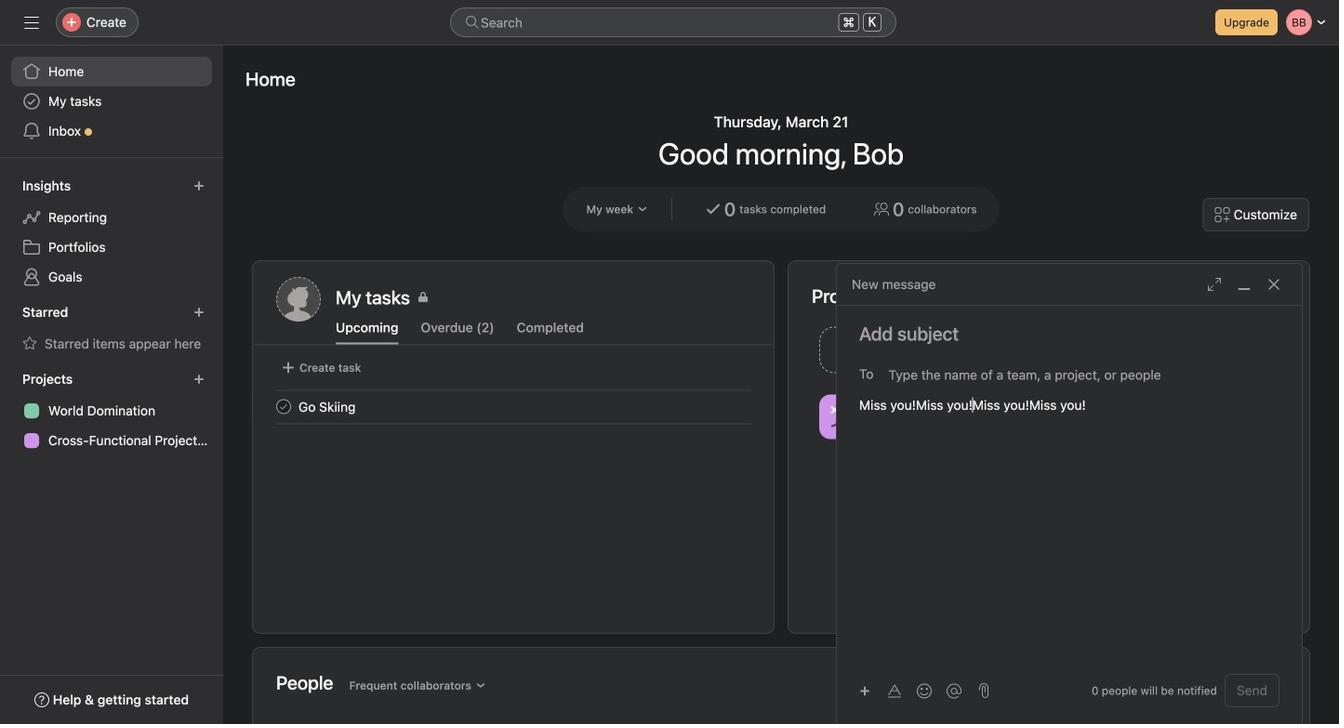 Task type: vqa. For each thing, say whether or not it's contained in the screenshot.
NEW INSIGHTS IMAGE
yes



Task type: describe. For each thing, give the bounding box(es) containing it.
new insights image
[[193, 180, 205, 192]]

add items to starred image
[[193, 307, 205, 318]]

Search tasks, projects, and more text field
[[450, 7, 897, 37]]

Mark complete checkbox
[[273, 396, 295, 418]]

add profile photo image
[[276, 277, 321, 322]]

at mention image
[[947, 684, 962, 699]]

line_and_symbols image
[[831, 406, 853, 428]]

close image
[[1267, 277, 1282, 292]]

insert an object image
[[860, 686, 871, 697]]

expand popout to full screen image
[[1207, 277, 1222, 292]]

hide sidebar image
[[24, 15, 39, 30]]



Task type: locate. For each thing, give the bounding box(es) containing it.
1 horizontal spatial list item
[[812, 322, 1050, 379]]

mark complete image
[[273, 396, 295, 418]]

0 vertical spatial list item
[[812, 322, 1050, 379]]

toolbar
[[852, 678, 971, 705]]

projects element
[[0, 363, 223, 460]]

new project or portfolio image
[[193, 374, 205, 385]]

Type the name of a team, a project, or people text field
[[889, 364, 1270, 386]]

Add subject text field
[[837, 321, 1302, 347]]

list item
[[812, 322, 1050, 379], [254, 390, 774, 424]]

global element
[[0, 46, 223, 157]]

minimize image
[[1237, 277, 1252, 292]]

insights element
[[0, 169, 223, 296]]

starred element
[[0, 296, 223, 363]]

dialog
[[837, 264, 1302, 725]]

None field
[[450, 7, 897, 37]]

1 vertical spatial list item
[[254, 390, 774, 424]]

0 horizontal spatial list item
[[254, 390, 774, 424]]



